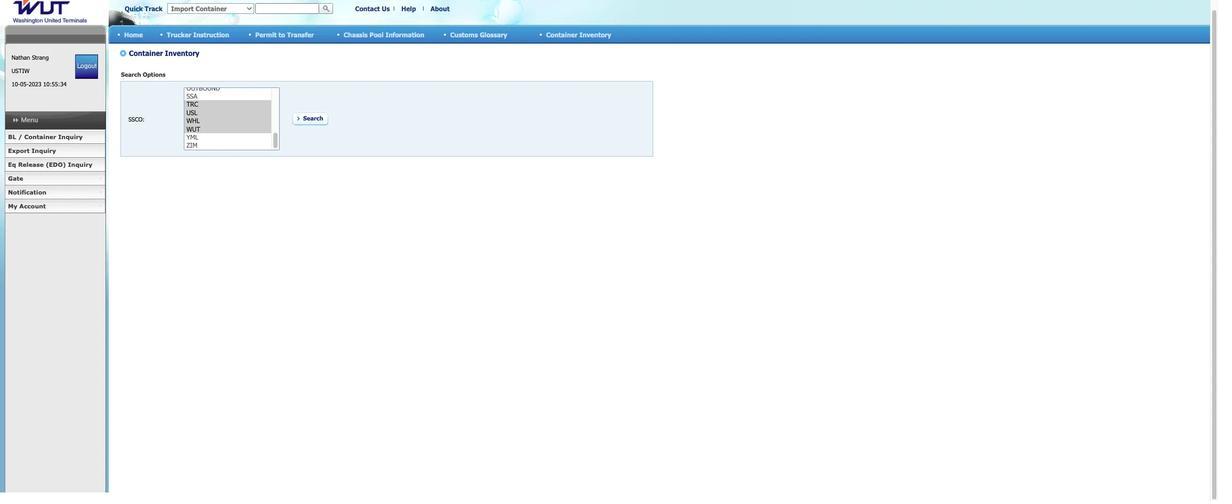 Task type: describe. For each thing, give the bounding box(es) containing it.
contact us link
[[355, 5, 390, 12]]

10-05-2023 10:55:34
[[12, 81, 67, 87]]

account
[[19, 203, 46, 210]]

login image
[[75, 54, 98, 79]]

bl / container inquiry
[[8, 133, 83, 140]]

information
[[386, 31, 425, 38]]

ustiw
[[12, 67, 30, 74]]

gate
[[8, 175, 23, 182]]

glossary
[[480, 31, 508, 38]]

chassis
[[344, 31, 368, 38]]

chassis pool information
[[344, 31, 425, 38]]

eq release (edo) inquiry link
[[5, 158, 106, 172]]

inquiry for (edo)
[[68, 161, 92, 168]]

inquiry for container
[[58, 133, 83, 140]]

contact
[[355, 5, 380, 12]]

10-
[[12, 81, 20, 87]]

container inventory
[[547, 31, 612, 38]]

us
[[382, 5, 390, 12]]

my account link
[[5, 199, 106, 213]]

about
[[431, 5, 450, 12]]

nathan strang
[[12, 54, 49, 61]]

export
[[8, 147, 30, 154]]

notification
[[8, 189, 46, 196]]

/
[[18, 133, 22, 140]]

about link
[[431, 5, 450, 12]]



Task type: vqa. For each thing, say whether or not it's contained in the screenshot.
10:56:32
no



Task type: locate. For each thing, give the bounding box(es) containing it.
transfer
[[287, 31, 314, 38]]

1 vertical spatial inquiry
[[32, 147, 56, 154]]

strang
[[32, 54, 49, 61]]

10:55:34
[[43, 81, 67, 87]]

pool
[[370, 31, 384, 38]]

nathan
[[12, 54, 30, 61]]

customs glossary
[[451, 31, 508, 38]]

container
[[547, 31, 578, 38], [24, 133, 56, 140]]

help
[[402, 5, 416, 12]]

gate link
[[5, 172, 106, 186]]

help link
[[402, 5, 416, 12]]

home
[[124, 31, 143, 38]]

0 vertical spatial inquiry
[[58, 133, 83, 140]]

05-
[[20, 81, 29, 87]]

bl / container inquiry link
[[5, 130, 106, 144]]

permit to transfer
[[255, 31, 314, 38]]

track
[[145, 5, 163, 12]]

notification link
[[5, 186, 106, 199]]

eq
[[8, 161, 16, 168]]

my
[[8, 203, 17, 210]]

2 vertical spatial inquiry
[[68, 161, 92, 168]]

quick
[[125, 5, 143, 12]]

bl
[[8, 133, 16, 140]]

export inquiry link
[[5, 144, 106, 158]]

contact us
[[355, 5, 390, 12]]

quick track
[[125, 5, 163, 12]]

inquiry
[[58, 133, 83, 140], [32, 147, 56, 154], [68, 161, 92, 168]]

1 vertical spatial container
[[24, 133, 56, 140]]

release
[[18, 161, 44, 168]]

instruction
[[193, 31, 229, 38]]

permit
[[255, 31, 277, 38]]

trucker
[[167, 31, 191, 38]]

1 horizontal spatial container
[[547, 31, 578, 38]]

trucker instruction
[[167, 31, 229, 38]]

None text field
[[255, 3, 319, 14]]

(edo)
[[46, 161, 66, 168]]

2023
[[29, 81, 41, 87]]

customs
[[451, 31, 478, 38]]

0 vertical spatial container
[[547, 31, 578, 38]]

to
[[279, 31, 285, 38]]

my account
[[8, 203, 46, 210]]

inventory
[[580, 31, 612, 38]]

0 horizontal spatial container
[[24, 133, 56, 140]]

export inquiry
[[8, 147, 56, 154]]

inquiry down bl / container inquiry
[[32, 147, 56, 154]]

inquiry up the export inquiry link
[[58, 133, 83, 140]]

container up export inquiry
[[24, 133, 56, 140]]

inquiry right (edo)
[[68, 161, 92, 168]]

container left inventory
[[547, 31, 578, 38]]

eq release (edo) inquiry
[[8, 161, 92, 168]]



